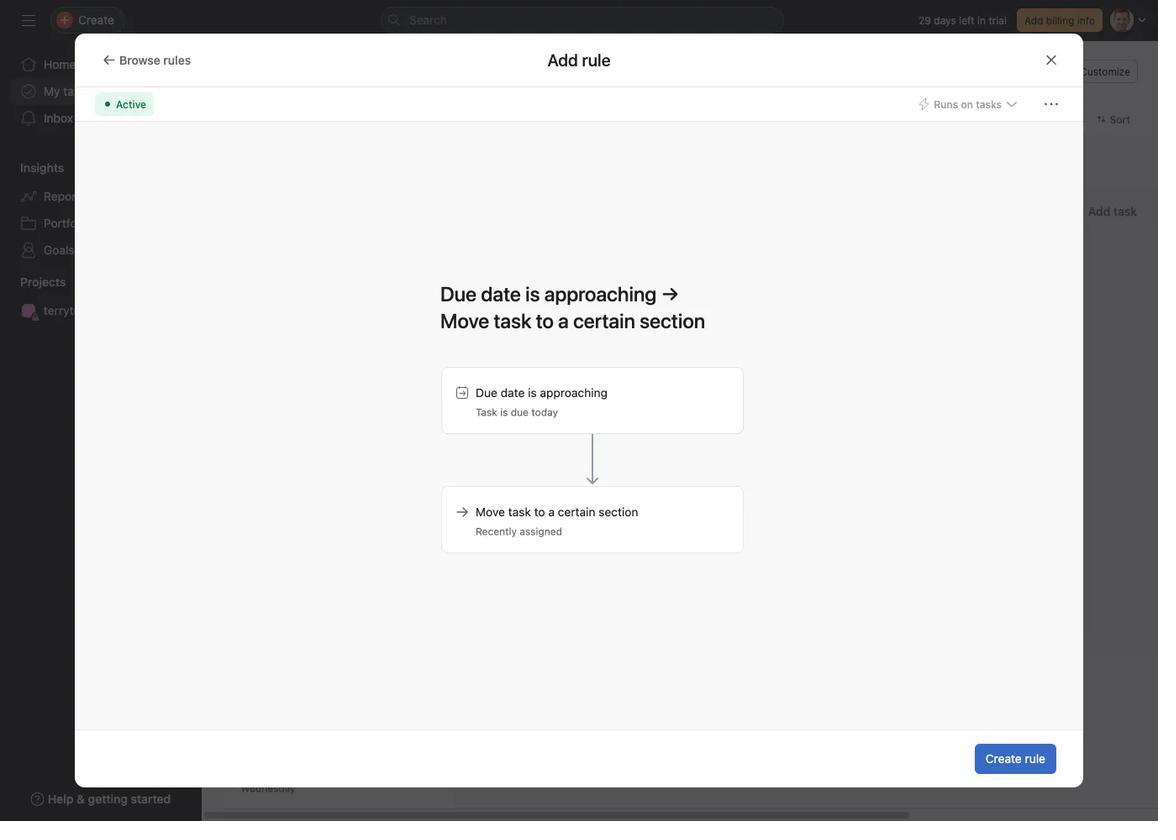 Task type: vqa. For each thing, say whether or not it's contained in the screenshot.
progress
no



Task type: locate. For each thing, give the bounding box(es) containing it.
browse rules button
[[95, 48, 198, 72]]

is
[[528, 386, 537, 400], [500, 407, 508, 419]]

home
[[44, 58, 76, 71]]

certain
[[558, 506, 595, 519]]

board
[[316, 79, 349, 93]]

/
[[116, 304, 120, 318]]

billing
[[1046, 14, 1075, 26]]

date
[[501, 386, 525, 400]]

is right date
[[528, 386, 537, 400]]

recently assigned
[[476, 526, 562, 538]]

add inside button
[[1088, 205, 1111, 219]]

insights element
[[0, 153, 202, 267]]

29
[[919, 14, 931, 26]]

1:1
[[156, 304, 170, 318]]

1 vertical spatial task
[[508, 506, 531, 519]]

trial
[[989, 14, 1007, 26]]

list link
[[276, 79, 296, 102]]

0 horizontal spatial tasks
[[63, 84, 92, 98]]

wednesday button
[[240, 783, 296, 795]]

1 vertical spatial add
[[1088, 205, 1111, 219]]

1 vertical spatial is
[[500, 407, 508, 419]]

portfolios link
[[10, 210, 192, 237]]

0 horizontal spatial add
[[1024, 14, 1043, 26]]

task for add
[[1114, 205, 1137, 219]]

task inside button
[[1114, 205, 1137, 219]]

move
[[476, 506, 505, 519]]

1 horizontal spatial tasks
[[976, 98, 1002, 110]]

tasks right on
[[976, 98, 1002, 110]]

0 vertical spatial task
[[1114, 205, 1137, 219]]

maria
[[123, 304, 153, 318]]

0 horizontal spatial task
[[508, 506, 531, 519]]

due date is approaching
[[476, 386, 608, 400]]

search
[[409, 13, 447, 27]]

task
[[1114, 205, 1137, 219], [508, 506, 531, 519]]

assigned
[[520, 526, 562, 538]]

task for move
[[508, 506, 531, 519]]

rule
[[1025, 753, 1046, 767]]

portfolios
[[44, 216, 96, 230]]

0 horizontal spatial is
[[500, 407, 508, 419]]

create
[[986, 753, 1022, 767]]

calendar
[[369, 79, 419, 93]]

1 horizontal spatial add
[[1088, 205, 1111, 219]]

tasks right my
[[63, 84, 92, 98]]

due
[[476, 386, 497, 400]]

files
[[439, 79, 465, 93]]

down arrow image
[[587, 435, 598, 485]]

add billing info button
[[1017, 8, 1103, 32]]

add task button
[[998, 197, 1158, 227]]

search button
[[381, 7, 784, 34]]

left
[[959, 14, 975, 26]]

1 horizontal spatial task
[[1114, 205, 1137, 219]]

0 vertical spatial add
[[1024, 14, 1043, 26]]

add
[[1024, 14, 1043, 26], [1088, 205, 1111, 219]]

files link
[[439, 79, 465, 102]]

is left 'due'
[[500, 407, 508, 419]]

1 horizontal spatial is
[[528, 386, 537, 400]]

add inside button
[[1024, 14, 1043, 26]]

due
[[511, 407, 529, 419]]

active button
[[95, 92, 154, 116]]

wednesday
[[240, 783, 296, 795]]

created
[[222, 113, 260, 125]]

goals
[[44, 243, 74, 257]]

add for add billing info
[[1024, 14, 1043, 26]]

terryturtle85 / maria 1:1
[[44, 304, 170, 318]]

tasks
[[63, 84, 92, 98], [976, 98, 1002, 110]]

tasks inside global element
[[63, 84, 92, 98]]

runs on tasks button
[[910, 92, 1026, 116]]



Task type: describe. For each thing, give the bounding box(es) containing it.
browse rules
[[119, 53, 191, 67]]

task is due today
[[476, 407, 558, 419]]

view profile settings image
[[222, 51, 262, 92]]

task
[[476, 407, 497, 419]]

to
[[534, 506, 545, 519]]

reporting link
[[10, 183, 192, 210]]

projects button
[[0, 274, 66, 291]]

0 vertical spatial is
[[528, 386, 537, 400]]

tasks inside dropdown button
[[976, 98, 1002, 110]]

terryturtle85 / maria 1:1 link
[[10, 298, 192, 324]]

today
[[532, 407, 558, 419]]

on
[[961, 98, 973, 110]]

runs
[[934, 98, 958, 110]]

close this dialog image
[[1045, 53, 1058, 67]]

my tasks
[[44, 84, 92, 98]]

Add a name for this rule text field
[[429, 275, 744, 340]]

terryturtle85
[[44, 304, 113, 318]]

add task
[[1088, 205, 1137, 219]]

approaching
[[540, 386, 608, 400]]

add for add task
[[1088, 205, 1111, 219]]

recently
[[476, 526, 517, 538]]

goals link
[[10, 237, 192, 264]]

29 days left in trial
[[919, 14, 1007, 26]]

reporting
[[44, 190, 97, 203]]

section
[[599, 506, 638, 519]]

add billing info
[[1024, 14, 1095, 26]]

home link
[[10, 51, 192, 78]]

runs on tasks
[[934, 98, 1002, 110]]

info
[[1077, 14, 1095, 26]]

inbox
[[44, 111, 73, 125]]

a
[[548, 506, 555, 519]]

insights
[[20, 161, 64, 175]]

in
[[978, 14, 986, 26]]

projects
[[20, 275, 66, 289]]

move task to a certain section
[[476, 506, 638, 519]]

hide sidebar image
[[22, 13, 35, 27]]

projects element
[[0, 267, 202, 328]]

insights button
[[0, 160, 64, 176]]

created yesterday
[[222, 113, 309, 125]]

add rule
[[547, 50, 611, 70]]

calendar link
[[369, 79, 419, 102]]

list
[[276, 79, 296, 93]]

my
[[44, 84, 60, 98]]

active
[[116, 98, 146, 110]]

my tasks link
[[10, 78, 192, 105]]

inbox link
[[10, 105, 192, 132]]

create rule
[[986, 753, 1046, 767]]

board link
[[316, 79, 349, 102]]

days
[[934, 14, 956, 26]]

search list box
[[381, 7, 784, 34]]

global element
[[0, 41, 202, 142]]

create rule button
[[975, 745, 1056, 775]]

yesterday
[[263, 113, 309, 125]]



